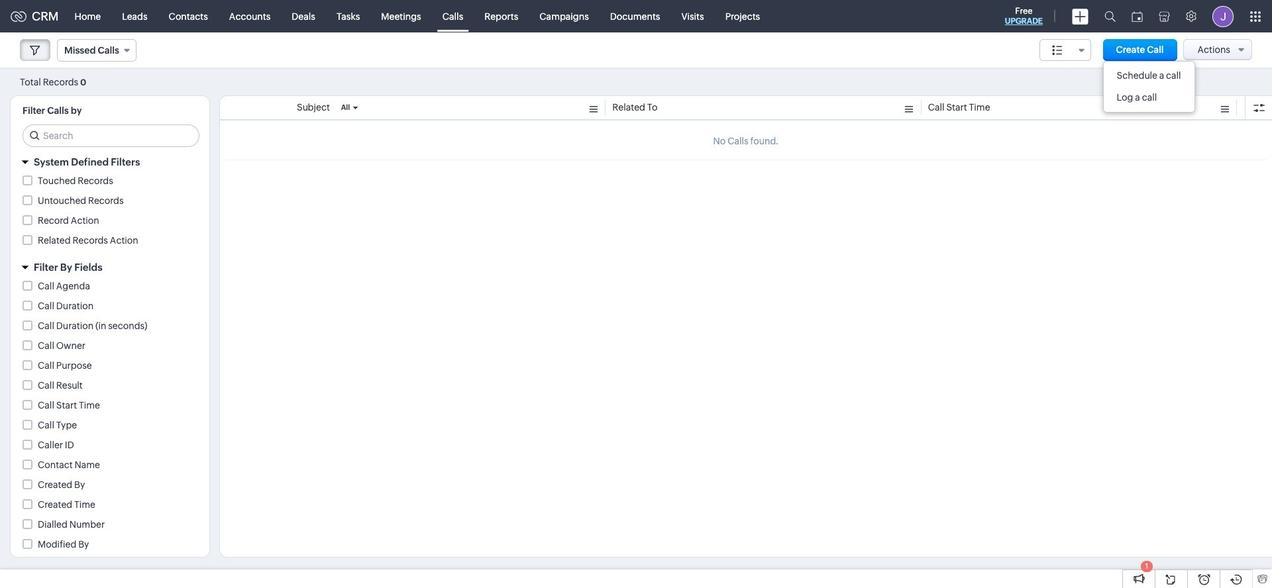 Task type: locate. For each thing, give the bounding box(es) containing it.
profile image
[[1213, 6, 1234, 27]]

search element
[[1097, 0, 1124, 32]]

size image
[[1052, 44, 1063, 56]]

None field
[[57, 39, 137, 62], [1040, 39, 1091, 61], [57, 39, 137, 62]]



Task type: vqa. For each thing, say whether or not it's contained in the screenshot.
Button
no



Task type: describe. For each thing, give the bounding box(es) containing it.
profile element
[[1205, 0, 1242, 32]]

create menu image
[[1072, 8, 1089, 24]]

search image
[[1105, 11, 1116, 22]]

none field size
[[1040, 39, 1091, 61]]

logo image
[[11, 11, 27, 22]]

create menu element
[[1064, 0, 1097, 32]]

calendar image
[[1132, 11, 1143, 22]]

Search text field
[[23, 125, 199, 146]]



